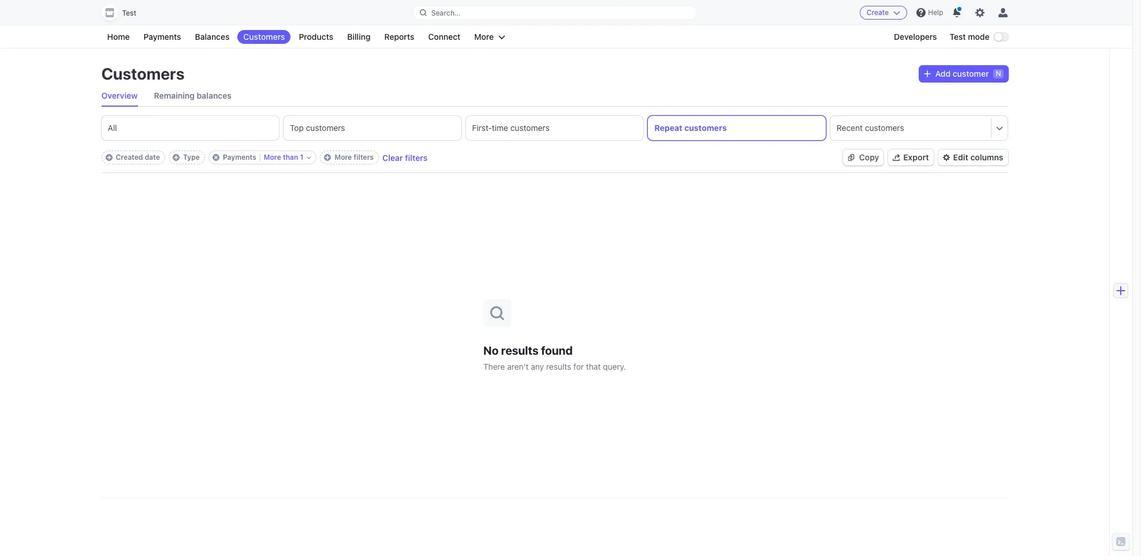 Task type: locate. For each thing, give the bounding box(es) containing it.
customers up the copy
[[865, 123, 904, 133]]

top customers link
[[284, 116, 461, 140]]

balances
[[195, 32, 229, 42]]

found
[[541, 344, 573, 357]]

more for more filters
[[335, 153, 352, 162]]

help
[[928, 8, 943, 17]]

0 vertical spatial tab list
[[101, 85, 1008, 107]]

customers for top customers
[[306, 123, 345, 133]]

1 customers from the left
[[306, 123, 345, 133]]

more left than
[[264, 153, 281, 162]]

results down 'found'
[[546, 362, 571, 372]]

0 vertical spatial customers
[[243, 32, 285, 42]]

reports link
[[379, 30, 420, 44]]

notifications image
[[952, 8, 962, 17]]

filters left clear
[[354, 153, 374, 162]]

1 horizontal spatial filters
[[405, 153, 428, 163]]

customers inside recent customers link
[[865, 123, 904, 133]]

time
[[492, 123, 508, 133]]

products
[[299, 32, 333, 42]]

1 horizontal spatial payments
[[223, 153, 256, 162]]

developers link
[[888, 30, 943, 44]]

Search… text field
[[413, 5, 696, 20]]

results
[[501, 344, 538, 357], [546, 362, 571, 372]]

results up aren't
[[501, 344, 538, 357]]

clear filters
[[382, 153, 428, 163]]

export
[[903, 152, 929, 162]]

0 horizontal spatial results
[[501, 344, 538, 357]]

0 horizontal spatial more
[[264, 153, 281, 162]]

filters
[[405, 153, 428, 163], [354, 153, 374, 162]]

copy button
[[843, 150, 884, 166]]

customers
[[306, 123, 345, 133], [510, 123, 550, 133], [684, 123, 727, 133], [865, 123, 904, 133]]

1 vertical spatial svg image
[[848, 154, 855, 161]]

payments
[[144, 32, 181, 42], [223, 153, 256, 162]]

1
[[300, 153, 303, 162]]

test up home
[[122, 9, 136, 17]]

for
[[573, 362, 584, 372]]

4 customers from the left
[[865, 123, 904, 133]]

customers inside top customers link
[[306, 123, 345, 133]]

more right connect
[[474, 32, 494, 42]]

test left mode
[[950, 32, 966, 42]]

1 horizontal spatial svg image
[[924, 70, 931, 77]]

reports
[[384, 32, 414, 42]]

0 horizontal spatial test
[[122, 9, 136, 17]]

1 horizontal spatial test
[[950, 32, 966, 42]]

test inside "test" button
[[122, 9, 136, 17]]

billing
[[347, 32, 370, 42]]

first-time customers link
[[466, 116, 643, 140]]

customers inside first-time customers link
[[510, 123, 550, 133]]

repeat
[[654, 123, 682, 133]]

2 horizontal spatial more
[[474, 32, 494, 42]]

clear filters button
[[382, 153, 428, 163]]

remaining balances
[[154, 91, 232, 100]]

create button
[[860, 6, 907, 20]]

1 horizontal spatial customers
[[243, 32, 285, 42]]

0 vertical spatial svg image
[[924, 70, 931, 77]]

1 horizontal spatial results
[[546, 362, 571, 372]]

0 horizontal spatial filters
[[354, 153, 374, 162]]

1 vertical spatial customers
[[101, 64, 185, 83]]

add more filters image
[[324, 154, 331, 161]]

test mode
[[950, 32, 989, 42]]

no results found there aren't any results for that query.
[[483, 344, 626, 372]]

recent
[[837, 123, 863, 133]]

more than 1
[[264, 153, 303, 162]]

copy
[[859, 152, 879, 162]]

customers
[[243, 32, 285, 42], [101, 64, 185, 83]]

mode
[[968, 32, 989, 42]]

filters right clear
[[405, 153, 428, 163]]

0 vertical spatial test
[[122, 9, 136, 17]]

3 customers from the left
[[684, 123, 727, 133]]

customers left 'products'
[[243, 32, 285, 42]]

payments right remove payments image
[[223, 153, 256, 162]]

1 vertical spatial results
[[546, 362, 571, 372]]

overview
[[101, 91, 138, 100]]

all
[[108, 123, 117, 133]]

customers up overview
[[101, 64, 185, 83]]

more for more than 1
[[264, 153, 281, 162]]

tab list containing all
[[101, 116, 1008, 140]]

1 horizontal spatial more
[[335, 153, 352, 162]]

0 horizontal spatial svg image
[[848, 154, 855, 161]]

2 customers from the left
[[510, 123, 550, 133]]

filters for more filters
[[354, 153, 374, 162]]

1 vertical spatial payments
[[223, 153, 256, 162]]

top
[[290, 123, 304, 133]]

more button
[[469, 30, 511, 44]]

recent customers link
[[830, 116, 991, 140]]

clear
[[382, 153, 403, 163]]

payments inside clear filters toolbar
[[223, 153, 256, 162]]

more
[[474, 32, 494, 42], [264, 153, 281, 162], [335, 153, 352, 162]]

create
[[867, 8, 889, 17]]

more right add more filters icon
[[335, 153, 352, 162]]

0 horizontal spatial payments
[[144, 32, 181, 42]]

svg image inside copy popup button
[[848, 154, 855, 161]]

test
[[122, 9, 136, 17], [950, 32, 966, 42]]

repeat customers
[[654, 123, 727, 133]]

test for test mode
[[950, 32, 966, 42]]

type
[[183, 153, 200, 162]]

svg image left the copy
[[848, 154, 855, 161]]

customers right the time
[[510, 123, 550, 133]]

first-time customers
[[472, 123, 550, 133]]

svg image left add
[[924, 70, 931, 77]]

customers right repeat
[[684, 123, 727, 133]]

n
[[996, 69, 1001, 78]]

1 tab list from the top
[[101, 85, 1008, 107]]

more filters
[[335, 153, 374, 162]]

customers inside repeat customers link
[[684, 123, 727, 133]]

svg image
[[924, 70, 931, 77], [848, 154, 855, 161]]

1 vertical spatial test
[[950, 32, 966, 42]]

1 vertical spatial tab list
[[101, 116, 1008, 140]]

there
[[483, 362, 505, 372]]

more inside 'button'
[[474, 32, 494, 42]]

2 tab list from the top
[[101, 116, 1008, 140]]

overview link
[[101, 85, 138, 106]]

customers right the top
[[306, 123, 345, 133]]

home
[[107, 32, 130, 42]]

tab list
[[101, 85, 1008, 107], [101, 116, 1008, 140]]

payments right home
[[144, 32, 181, 42]]



Task type: vqa. For each thing, say whether or not it's contained in the screenshot.
CORE NAVIGATION LINKS element
no



Task type: describe. For each thing, give the bounding box(es) containing it.
0 vertical spatial payments
[[144, 32, 181, 42]]

billing link
[[341, 30, 376, 44]]

top customers
[[290, 123, 345, 133]]

no
[[483, 344, 499, 357]]

edit columns button
[[938, 150, 1008, 166]]

connect
[[428, 32, 460, 42]]

test for test
[[122, 9, 136, 17]]

add created date image
[[105, 154, 112, 161]]

edit payments image
[[307, 155, 312, 160]]

that
[[586, 362, 601, 372]]

developers
[[894, 32, 937, 42]]

balances
[[197, 91, 232, 100]]

add customer
[[935, 69, 989, 79]]

help button
[[912, 3, 948, 22]]

home link
[[101, 30, 135, 44]]

add type image
[[173, 154, 180, 161]]

any
[[531, 362, 544, 372]]

remaining balances link
[[154, 85, 232, 106]]

columns
[[970, 152, 1003, 162]]

export button
[[888, 150, 934, 166]]

created date
[[116, 153, 160, 162]]

customers for repeat customers
[[684, 123, 727, 133]]

edit columns
[[953, 152, 1003, 162]]

all link
[[101, 116, 279, 140]]

products link
[[293, 30, 339, 44]]

aren't
[[507, 362, 529, 372]]

search…
[[431, 8, 460, 17]]

tab list containing overview
[[101, 85, 1008, 107]]

customers for recent customers
[[865, 123, 904, 133]]

date
[[145, 153, 160, 162]]

recent customers
[[837, 123, 904, 133]]

open overflow menu image
[[996, 124, 1003, 131]]

customers link
[[238, 30, 291, 44]]

query.
[[603, 362, 626, 372]]

remove payments image
[[212, 154, 219, 161]]

payments link
[[138, 30, 187, 44]]

add
[[935, 69, 951, 79]]

0 vertical spatial results
[[501, 344, 538, 357]]

test button
[[101, 5, 148, 21]]

0 horizontal spatial customers
[[101, 64, 185, 83]]

balances link
[[189, 30, 235, 44]]

created
[[116, 153, 143, 162]]

than
[[283, 153, 298, 162]]

repeat customers link
[[648, 116, 826, 140]]

clear filters toolbar
[[101, 151, 428, 165]]

more for more
[[474, 32, 494, 42]]

edit
[[953, 152, 968, 162]]

first-
[[472, 123, 492, 133]]

connect link
[[422, 30, 466, 44]]

customer
[[953, 69, 989, 79]]

remaining
[[154, 91, 195, 100]]

filters for clear filters
[[405, 153, 428, 163]]

Search… search field
[[413, 5, 696, 20]]



